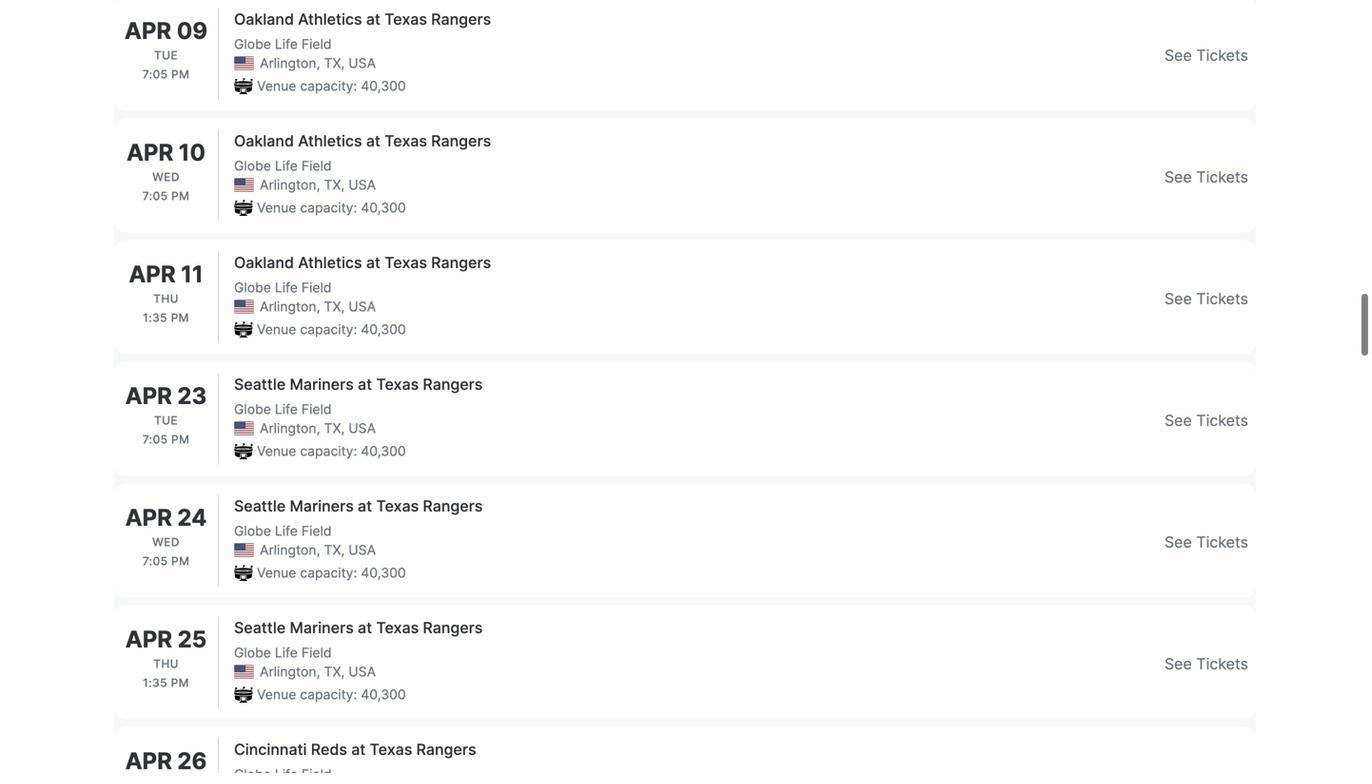 Task type: locate. For each thing, give the bounding box(es) containing it.
3 globe life field from the top
[[234, 280, 332, 296]]

3 seattle mariners at texas rangers from the top
[[234, 619, 483, 638]]

5 see from the top
[[1165, 533, 1192, 552]]

6 capacity: from the top
[[300, 687, 357, 703]]

apr left 10
[[127, 138, 173, 167]]

7:05 inside apr 24 wed 7:05 pm
[[142, 555, 168, 569]]

3 us national flag image from the top
[[234, 544, 254, 558]]

2 seattle from the top
[[234, 497, 286, 516]]

3 arlington, tx, usa from the top
[[260, 299, 376, 315]]

2 field from the top
[[302, 158, 332, 174]]

tx, for apr 24
[[324, 542, 345, 559]]

40,300 for 23
[[361, 443, 406, 460]]

2 40,300 from the top
[[361, 200, 406, 216]]

pm down 23
[[171, 433, 190, 447]]

seattle right 24
[[234, 497, 286, 516]]

2 tue from the top
[[154, 414, 178, 428]]

apr for apr 09
[[125, 17, 171, 45]]

5 field from the top
[[302, 523, 332, 540]]

tickets for apr 10
[[1197, 168, 1249, 187]]

4 40,300 from the top
[[361, 443, 406, 460]]

24
[[177, 504, 207, 532]]

tue down 23
[[154, 414, 178, 428]]

1:35 inside apr 25 thu 1:35 pm
[[143, 677, 167, 690]]

2 arlington, from the top
[[260, 177, 320, 193]]

tue inside apr 23 tue 7:05 pm
[[154, 414, 178, 428]]

2 vertical spatial athletics
[[298, 254, 362, 272]]

thu
[[153, 292, 179, 306], [153, 658, 179, 671]]

1 vertical spatial us national flag image
[[234, 422, 254, 436]]

1:35 for 11
[[143, 311, 167, 325]]

wed down 10
[[152, 170, 180, 184]]

see tickets for 11
[[1165, 290, 1249, 308]]

globe life field right 23
[[234, 402, 332, 418]]

see
[[1165, 46, 1192, 65], [1165, 168, 1192, 187], [1165, 290, 1192, 308], [1165, 412, 1192, 430], [1165, 533, 1192, 552], [1165, 655, 1192, 674]]

field for apr 10
[[302, 158, 332, 174]]

2 globe life field from the top
[[234, 158, 332, 174]]

2 globe from the top
[[234, 158, 271, 174]]

4 see from the top
[[1165, 412, 1192, 430]]

5 globe life field from the top
[[234, 523, 332, 540]]

4 capacity: from the top
[[300, 443, 357, 460]]

5 globe from the top
[[234, 523, 271, 540]]

0 vertical spatial oakland
[[234, 10, 294, 29]]

3 arlington, from the top
[[260, 299, 320, 315]]

4 arlington, from the top
[[260, 421, 320, 437]]

23
[[177, 382, 207, 410]]

7:05 for 09
[[142, 68, 168, 81]]

1 tickets from the top
[[1197, 46, 1249, 65]]

5 see tickets from the top
[[1165, 533, 1249, 552]]

venue for apr 24
[[257, 565, 296, 581]]

1 venue capacity: 40,300 from the top
[[257, 78, 406, 94]]

pm down 09
[[171, 68, 190, 81]]

1 vertical spatial tue
[[154, 414, 178, 428]]

6 usa from the top
[[349, 664, 376, 680]]

field for apr 11
[[302, 280, 332, 296]]

globe right 25
[[234, 645, 271, 661]]

3 capacity: from the top
[[300, 322, 357, 338]]

life
[[275, 36, 298, 52], [275, 158, 298, 174], [275, 280, 298, 296], [275, 402, 298, 418], [275, 523, 298, 540], [275, 645, 298, 661]]

1:35
[[143, 311, 167, 325], [143, 677, 167, 690]]

globe right 23
[[234, 402, 271, 418]]

field for apr 24
[[302, 523, 332, 540]]

tue
[[154, 49, 178, 62], [154, 414, 178, 428]]

1 tx, from the top
[[324, 55, 345, 71]]

apr for apr 11
[[129, 260, 176, 288]]

globe life field for 11
[[234, 280, 332, 296]]

apr inside apr 09 tue 7:05 pm
[[125, 17, 171, 45]]

field for apr 25
[[302, 645, 332, 661]]

4 venue from the top
[[257, 443, 296, 460]]

us national flag image for apr 09
[[234, 56, 254, 70]]

40,300 for 11
[[361, 322, 406, 338]]

5 capacity: from the top
[[300, 565, 357, 581]]

tue down 09
[[154, 49, 178, 62]]

seattle mariners at texas rangers
[[234, 375, 483, 394], [234, 497, 483, 516], [234, 619, 483, 638]]

globe life field for 25
[[234, 645, 332, 661]]

apr for apr 25
[[125, 626, 172, 654]]

wed inside apr 24 wed 7:05 pm
[[152, 536, 180, 550]]

0 vertical spatial thu
[[153, 292, 179, 306]]

apr left 25
[[125, 626, 172, 654]]

3 seattle from the top
[[234, 619, 286, 638]]

rangers for 09
[[431, 10, 491, 29]]

1 globe from the top
[[234, 36, 271, 52]]

2 usa from the top
[[349, 177, 376, 193]]

us national flag image for apr 10
[[234, 178, 254, 192]]

oakland athletics at texas rangers for apr 09
[[234, 10, 491, 29]]

pm inside apr 24 wed 7:05 pm
[[171, 555, 190, 569]]

seattle
[[234, 375, 286, 394], [234, 497, 286, 516], [234, 619, 286, 638]]

6 venue capacity: 40,300 from the top
[[257, 687, 406, 703]]

0 vertical spatial seattle mariners at texas rangers
[[234, 375, 483, 394]]

3 oakland athletics at texas rangers from the top
[[234, 254, 491, 272]]

1 1:35 from the top
[[143, 311, 167, 325]]

2 see from the top
[[1165, 168, 1192, 187]]

texas for 24
[[376, 497, 419, 516]]

tx, for apr 09
[[324, 55, 345, 71]]

1 vertical spatial 1:35
[[143, 677, 167, 690]]

oakland athletics at texas rangers
[[234, 10, 491, 29], [234, 132, 491, 150], [234, 254, 491, 272]]

usa for apr 11
[[349, 299, 376, 315]]

7:05 inside apr 09 tue 7:05 pm
[[142, 68, 168, 81]]

apr inside apr 23 tue 7:05 pm
[[125, 382, 172, 410]]

6 venue from the top
[[257, 687, 296, 703]]

11
[[181, 260, 203, 288]]

tx,
[[324, 55, 345, 71], [324, 177, 345, 193], [324, 299, 345, 315], [324, 421, 345, 437], [324, 542, 345, 559], [324, 664, 345, 680]]

tx, for apr 10
[[324, 177, 345, 193]]

4 life from the top
[[275, 402, 298, 418]]

3 venue from the top
[[257, 322, 296, 338]]

1 capacity: from the top
[[300, 78, 357, 94]]

oakland right 10
[[234, 132, 294, 150]]

texas for 10
[[385, 132, 427, 150]]

field
[[302, 36, 332, 52], [302, 158, 332, 174], [302, 280, 332, 296], [302, 402, 332, 418], [302, 523, 332, 540], [302, 645, 332, 661]]

apr
[[125, 17, 171, 45], [127, 138, 173, 167], [129, 260, 176, 288], [125, 382, 172, 410], [125, 504, 172, 532], [125, 626, 172, 654]]

pm inside apr 25 thu 1:35 pm
[[171, 677, 189, 690]]

1 7:05 from the top
[[142, 68, 168, 81]]

rangers
[[431, 10, 491, 29], [431, 132, 491, 150], [431, 254, 491, 272], [423, 375, 483, 394], [423, 497, 483, 516], [423, 619, 483, 638], [416, 741, 476, 759]]

1 oakland from the top
[[234, 10, 294, 29]]

6 tickets from the top
[[1197, 655, 1249, 674]]

1 us national flag image from the top
[[234, 56, 254, 70]]

2 vertical spatial oakland
[[234, 254, 294, 272]]

globe for 25
[[234, 645, 271, 661]]

7:05 inside apr 23 tue 7:05 pm
[[142, 433, 168, 447]]

mariners
[[290, 375, 354, 394], [290, 497, 354, 516], [290, 619, 354, 638]]

tickets for apr 25
[[1197, 655, 1249, 674]]

2 life from the top
[[275, 158, 298, 174]]

7:05
[[142, 68, 168, 81], [142, 189, 168, 203], [142, 433, 168, 447], [142, 555, 168, 569]]

2 vertical spatial mariners
[[290, 619, 354, 638]]

apr inside apr 10 wed 7:05 pm
[[127, 138, 173, 167]]

arlington, for apr 25
[[260, 664, 320, 680]]

pm inside apr 23 tue 7:05 pm
[[171, 433, 190, 447]]

6 arlington, from the top
[[260, 664, 320, 680]]

apr for apr 10
[[127, 138, 173, 167]]

arlington, for apr 23
[[260, 421, 320, 437]]

0 vertical spatial tue
[[154, 49, 178, 62]]

1 vertical spatial seattle mariners at texas rangers
[[234, 497, 483, 516]]

3 mariners from the top
[[290, 619, 354, 638]]

apr left 24
[[125, 504, 172, 532]]

1 seattle mariners at texas rangers from the top
[[234, 375, 483, 394]]

arlington, tx, usa for apr 25
[[260, 664, 376, 680]]

5 tx, from the top
[[324, 542, 345, 559]]

pm inside apr 09 tue 7:05 pm
[[171, 68, 190, 81]]

2 athletics from the top
[[298, 132, 362, 150]]

0 vertical spatial seattle
[[234, 375, 286, 394]]

1 athletics from the top
[[298, 10, 362, 29]]

globe right 11
[[234, 280, 271, 296]]

arlington, tx, usa for apr 10
[[260, 177, 376, 193]]

0 vertical spatial wed
[[152, 170, 180, 184]]

1 vertical spatial oakland
[[234, 132, 294, 150]]

1 venue from the top
[[257, 78, 296, 94]]

40,300
[[361, 78, 406, 94], [361, 200, 406, 216], [361, 322, 406, 338], [361, 443, 406, 460], [361, 565, 406, 581], [361, 687, 406, 703]]

seattle right 25
[[234, 619, 286, 638]]

venue for apr 23
[[257, 443, 296, 460]]

4 usa from the top
[[349, 421, 376, 437]]

1 arlington, from the top
[[260, 55, 320, 71]]

2 capacity: from the top
[[300, 200, 357, 216]]

4 globe from the top
[[234, 402, 271, 418]]

1 usa from the top
[[349, 55, 376, 71]]

10
[[179, 138, 206, 167]]

1 oakland athletics at texas rangers from the top
[[234, 10, 491, 29]]

1 us national flag image from the top
[[234, 300, 254, 314]]

arlington, for apr 11
[[260, 299, 320, 315]]

4 field from the top
[[302, 402, 332, 418]]

2 thu from the top
[[153, 658, 179, 671]]

1 vertical spatial thu
[[153, 658, 179, 671]]

2 7:05 from the top
[[142, 189, 168, 203]]

at
[[366, 10, 381, 29], [366, 132, 381, 150], [366, 254, 381, 272], [358, 375, 372, 394], [358, 497, 372, 516], [358, 619, 372, 638], [351, 741, 366, 759]]

1 thu from the top
[[153, 292, 179, 306]]

1 wed from the top
[[152, 170, 180, 184]]

tue for 09
[[154, 49, 178, 62]]

1 vertical spatial oakland athletics at texas rangers
[[234, 132, 491, 150]]

2 us national flag image from the top
[[234, 422, 254, 436]]

apr left 09
[[125, 17, 171, 45]]

at for 25
[[358, 619, 372, 638]]

seattle right 23
[[234, 375, 286, 394]]

tue inside apr 09 tue 7:05 pm
[[154, 49, 178, 62]]

us national flag image right apr 25 thu 1:35 pm
[[234, 665, 254, 679]]

arlington, for apr 09
[[260, 55, 320, 71]]

4 see tickets from the top
[[1165, 412, 1249, 430]]

globe life field right 11
[[234, 280, 332, 296]]

seattle for apr 25
[[234, 619, 286, 638]]

tx, for apr 25
[[324, 664, 345, 680]]

1 globe life field from the top
[[234, 36, 332, 52]]

5 arlington, tx, usa from the top
[[260, 542, 376, 559]]

globe for 23
[[234, 402, 271, 418]]

pm for 11
[[171, 311, 189, 325]]

venue capacity: 40,300 for apr 23
[[257, 443, 406, 460]]

6 globe from the top
[[234, 645, 271, 661]]

pm
[[171, 68, 190, 81], [171, 189, 190, 203], [171, 311, 189, 325], [171, 433, 190, 447], [171, 555, 190, 569], [171, 677, 189, 690]]

tue for 23
[[154, 414, 178, 428]]

apr 09 tue 7:05 pm
[[125, 17, 208, 81]]

7:05 inside apr 10 wed 7:05 pm
[[142, 189, 168, 203]]

oakland athletics at texas rangers for apr 11
[[234, 254, 491, 272]]

see tickets
[[1165, 46, 1249, 65], [1165, 168, 1249, 187], [1165, 290, 1249, 308], [1165, 412, 1249, 430], [1165, 533, 1249, 552], [1165, 655, 1249, 674]]

venue
[[257, 78, 296, 94], [257, 200, 296, 216], [257, 322, 296, 338], [257, 443, 296, 460], [257, 565, 296, 581], [257, 687, 296, 703]]

texas for 23
[[376, 375, 419, 394]]

1 arlington, tx, usa from the top
[[260, 55, 376, 71]]

2 1:35 from the top
[[143, 677, 167, 690]]

texas for 11
[[385, 254, 427, 272]]

2 vertical spatial seattle mariners at texas rangers
[[234, 619, 483, 638]]

oakland right 09
[[234, 10, 294, 29]]

apr left 11
[[129, 260, 176, 288]]

1 life from the top
[[275, 36, 298, 52]]

1 tue from the top
[[154, 49, 178, 62]]

1 field from the top
[[302, 36, 332, 52]]

3 see from the top
[[1165, 290, 1192, 308]]

globe life field right 09
[[234, 36, 332, 52]]

2 see tickets from the top
[[1165, 168, 1249, 187]]

seattle mariners at texas rangers for apr 25
[[234, 619, 483, 638]]

1 vertical spatial wed
[[152, 536, 180, 550]]

wed
[[152, 170, 180, 184], [152, 536, 180, 550]]

0 vertical spatial athletics
[[298, 10, 362, 29]]

venue capacity: 40,300
[[257, 78, 406, 94], [257, 200, 406, 216], [257, 322, 406, 338], [257, 443, 406, 460], [257, 565, 406, 581], [257, 687, 406, 703]]

1:35 inside apr 11 thu 1:35 pm
[[143, 311, 167, 325]]

us national flag image right apr 10 wed 7:05 pm
[[234, 178, 254, 192]]

1 vertical spatial seattle
[[234, 497, 286, 516]]

wed for 24
[[152, 536, 180, 550]]

arlington, tx, usa for apr 11
[[260, 299, 376, 315]]

tickets for apr 11
[[1197, 290, 1249, 308]]

venue capacity: 40,300 for apr 09
[[257, 78, 406, 94]]

tickets for apr 09
[[1197, 46, 1249, 65]]

pm inside apr 10 wed 7:05 pm
[[171, 189, 190, 203]]

4 arlington, tx, usa from the top
[[260, 421, 376, 437]]

wed inside apr 10 wed 7:05 pm
[[152, 170, 180, 184]]

thu inside apr 25 thu 1:35 pm
[[153, 658, 179, 671]]

wed down 24
[[152, 536, 180, 550]]

4 venue capacity: 40,300 from the top
[[257, 443, 406, 460]]

us national flag image
[[234, 300, 254, 314], [234, 422, 254, 436]]

apr inside apr 25 thu 1:35 pm
[[125, 626, 172, 654]]

at for 09
[[366, 10, 381, 29]]

globe life field right 10
[[234, 158, 332, 174]]

pm down 11
[[171, 311, 189, 325]]

4 tickets from the top
[[1197, 412, 1249, 430]]

usa for apr 10
[[349, 177, 376, 193]]

see tickets for 23
[[1165, 412, 1249, 430]]

2 tickets from the top
[[1197, 168, 1249, 187]]

2 vertical spatial seattle
[[234, 619, 286, 638]]

5 usa from the top
[[349, 542, 376, 559]]

2 oakland athletics at texas rangers from the top
[[234, 132, 491, 150]]

us national flag image right apr 11 thu 1:35 pm
[[234, 300, 254, 314]]

apr for apr 23
[[125, 382, 172, 410]]

1 vertical spatial mariners
[[290, 497, 354, 516]]

texas
[[385, 10, 427, 29], [385, 132, 427, 150], [385, 254, 427, 272], [376, 375, 419, 394], [376, 497, 419, 516], [376, 619, 419, 638], [370, 741, 412, 759]]

1 vertical spatial athletics
[[298, 132, 362, 150]]

5 venue from the top
[[257, 565, 296, 581]]

pm down 10
[[171, 189, 190, 203]]

0 vertical spatial 1:35
[[143, 311, 167, 325]]

us national flag image right apr 09 tue 7:05 pm
[[234, 56, 254, 70]]

globe for 10
[[234, 158, 271, 174]]

6 field from the top
[[302, 645, 332, 661]]

rangers for 10
[[431, 132, 491, 150]]

3 7:05 from the top
[[142, 433, 168, 447]]

globe life field
[[234, 36, 332, 52], [234, 158, 332, 174], [234, 280, 332, 296], [234, 402, 332, 418], [234, 523, 332, 540], [234, 645, 332, 661]]

1 seattle from the top
[[234, 375, 286, 394]]

venue for apr 25
[[257, 687, 296, 703]]

usa
[[349, 55, 376, 71], [349, 177, 376, 193], [349, 299, 376, 315], [349, 421, 376, 437], [349, 542, 376, 559], [349, 664, 376, 680]]

venue capacity: 40,300 for apr 24
[[257, 565, 406, 581]]

1 see tickets from the top
[[1165, 46, 1249, 65]]

apr 23 tue 7:05 pm
[[125, 382, 207, 447]]

3 usa from the top
[[349, 299, 376, 315]]

thu for 25
[[153, 658, 179, 671]]

globe
[[234, 36, 271, 52], [234, 158, 271, 174], [234, 280, 271, 296], [234, 402, 271, 418], [234, 523, 271, 540], [234, 645, 271, 661]]

globe life field right 24
[[234, 523, 332, 540]]

1 mariners from the top
[[290, 375, 354, 394]]

arlington, tx, usa
[[260, 55, 376, 71], [260, 177, 376, 193], [260, 299, 376, 315], [260, 421, 376, 437], [260, 542, 376, 559], [260, 664, 376, 680]]

0 vertical spatial oakland athletics at texas rangers
[[234, 10, 491, 29]]

texas inside 'link'
[[370, 741, 412, 759]]

cincinnati reds at texas rangers link
[[114, 728, 1256, 774]]

6 40,300 from the top
[[361, 687, 406, 703]]

6 globe life field from the top
[[234, 645, 332, 661]]

globe right 24
[[234, 523, 271, 540]]

us national flag image right apr 23 tue 7:05 pm at the left
[[234, 422, 254, 436]]

athletics
[[298, 10, 362, 29], [298, 132, 362, 150], [298, 254, 362, 272]]

2 venue capacity: 40,300 from the top
[[257, 200, 406, 216]]

us national flag image
[[234, 56, 254, 70], [234, 178, 254, 192], [234, 544, 254, 558], [234, 665, 254, 679]]

0 vertical spatial us national flag image
[[234, 300, 254, 314]]

thu inside apr 11 thu 1:35 pm
[[153, 292, 179, 306]]

us national flag image right apr 24 wed 7:05 pm
[[234, 544, 254, 558]]

globe right 10
[[234, 158, 271, 174]]

cincinnati reds at texas rangers
[[234, 741, 476, 759]]

40,300 for 25
[[361, 687, 406, 703]]

oakland right 11
[[234, 254, 294, 272]]

2 oakland from the top
[[234, 132, 294, 150]]

0 vertical spatial mariners
[[290, 375, 354, 394]]

3 40,300 from the top
[[361, 322, 406, 338]]

see for 24
[[1165, 533, 1192, 552]]

2 vertical spatial oakland athletics at texas rangers
[[234, 254, 491, 272]]

3 tx, from the top
[[324, 299, 345, 315]]

2 mariners from the top
[[290, 497, 354, 516]]

6 see from the top
[[1165, 655, 1192, 674]]

3 globe from the top
[[234, 280, 271, 296]]

cincinnati
[[234, 741, 307, 759]]

apr inside apr 24 wed 7:05 pm
[[125, 504, 172, 532]]

oakland
[[234, 10, 294, 29], [234, 132, 294, 150], [234, 254, 294, 272]]

3 tickets from the top
[[1197, 290, 1249, 308]]

capacity:
[[300, 78, 357, 94], [300, 200, 357, 216], [300, 322, 357, 338], [300, 443, 357, 460], [300, 565, 357, 581], [300, 687, 357, 703]]

pm for 10
[[171, 189, 190, 203]]

arlington,
[[260, 55, 320, 71], [260, 177, 320, 193], [260, 299, 320, 315], [260, 421, 320, 437], [260, 542, 320, 559], [260, 664, 320, 680]]

pm down 25
[[171, 677, 189, 690]]

apr left 23
[[125, 382, 172, 410]]

apr inside apr 11 thu 1:35 pm
[[129, 260, 176, 288]]

globe life field right 25
[[234, 645, 332, 661]]

tickets
[[1197, 46, 1249, 65], [1197, 168, 1249, 187], [1197, 290, 1249, 308], [1197, 412, 1249, 430], [1197, 533, 1249, 552], [1197, 655, 1249, 674]]

globe right 09
[[234, 36, 271, 52]]

pm inside apr 11 thu 1:35 pm
[[171, 311, 189, 325]]

2 tx, from the top
[[324, 177, 345, 193]]

pm down 24
[[171, 555, 190, 569]]



Task type: describe. For each thing, give the bounding box(es) containing it.
us national flag image for apr 25
[[234, 665, 254, 679]]

arlington, tx, usa for apr 24
[[260, 542, 376, 559]]

see for 25
[[1165, 655, 1192, 674]]

25
[[178, 626, 207, 654]]

rangers inside 'link'
[[416, 741, 476, 759]]

life for 09
[[275, 36, 298, 52]]

globe for 24
[[234, 523, 271, 540]]

arlington, for apr 10
[[260, 177, 320, 193]]

pm for 23
[[171, 433, 190, 447]]

40,300 for 10
[[361, 200, 406, 216]]

arlington, for apr 24
[[260, 542, 320, 559]]

usa for apr 23
[[349, 421, 376, 437]]

life for 23
[[275, 402, 298, 418]]

see tickets for 10
[[1165, 168, 1249, 187]]

7:05 for 24
[[142, 555, 168, 569]]

capacity: for apr 23
[[300, 443, 357, 460]]

see for 11
[[1165, 290, 1192, 308]]

7:05 for 10
[[142, 189, 168, 203]]

at inside 'link'
[[351, 741, 366, 759]]

oakland for apr 09
[[234, 10, 294, 29]]

venue for apr 09
[[257, 78, 296, 94]]

globe life field for 10
[[234, 158, 332, 174]]

at for 23
[[358, 375, 372, 394]]

field for apr 23
[[302, 402, 332, 418]]

apr for apr 24
[[125, 504, 172, 532]]

texas for 25
[[376, 619, 419, 638]]

athletics for apr 10
[[298, 132, 362, 150]]

oakland for apr 10
[[234, 132, 294, 150]]

oakland for apr 11
[[234, 254, 294, 272]]

at for 11
[[366, 254, 381, 272]]

see for 09
[[1165, 46, 1192, 65]]

usa for apr 25
[[349, 664, 376, 680]]

usa for apr 24
[[349, 542, 376, 559]]

tickets for apr 24
[[1197, 533, 1249, 552]]

globe for 11
[[234, 280, 271, 296]]

globe for 09
[[234, 36, 271, 52]]

venue capacity: 40,300 for apr 11
[[257, 322, 406, 338]]

09
[[177, 17, 208, 45]]

us national flag image for apr 24
[[234, 544, 254, 558]]

capacity: for apr 10
[[300, 200, 357, 216]]

venue for apr 11
[[257, 322, 296, 338]]

life for 24
[[275, 523, 298, 540]]

apr 10 wed 7:05 pm
[[127, 138, 206, 203]]

wed for 10
[[152, 170, 180, 184]]

see tickets for 09
[[1165, 46, 1249, 65]]

capacity: for apr 25
[[300, 687, 357, 703]]

mariners for apr 25
[[290, 619, 354, 638]]

capacity: for apr 24
[[300, 565, 357, 581]]

mariners for apr 23
[[290, 375, 354, 394]]

usa for apr 09
[[349, 55, 376, 71]]

globe life field for 24
[[234, 523, 332, 540]]

tx, for apr 11
[[324, 299, 345, 315]]

arlington, tx, usa for apr 09
[[260, 55, 376, 71]]

apr 24 wed 7:05 pm
[[125, 504, 207, 569]]

apr 25 thu 1:35 pm
[[125, 626, 207, 690]]

life for 25
[[275, 645, 298, 661]]

seattle for apr 24
[[234, 497, 286, 516]]

seattle mariners at texas rangers for apr 23
[[234, 375, 483, 394]]

arlington, tx, usa for apr 23
[[260, 421, 376, 437]]

apr 11 thu 1:35 pm
[[129, 260, 203, 325]]

1:35 for 25
[[143, 677, 167, 690]]

7:05 for 23
[[142, 433, 168, 447]]

athletics for apr 11
[[298, 254, 362, 272]]

oakland athletics at texas rangers for apr 10
[[234, 132, 491, 150]]

athletics for apr 09
[[298, 10, 362, 29]]

40,300 for 24
[[361, 565, 406, 581]]

tickets for apr 23
[[1197, 412, 1249, 430]]

life for 10
[[275, 158, 298, 174]]

at for 10
[[366, 132, 381, 150]]

mariners for apr 24
[[290, 497, 354, 516]]

see tickets for 24
[[1165, 533, 1249, 552]]

reds
[[311, 741, 347, 759]]

tx, for apr 23
[[324, 421, 345, 437]]

capacity: for apr 09
[[300, 78, 357, 94]]

pm for 09
[[171, 68, 190, 81]]

us national flag image for 23
[[234, 422, 254, 436]]

venue capacity: 40,300 for apr 25
[[257, 687, 406, 703]]



Task type: vqa. For each thing, say whether or not it's contained in the screenshot.
1 - BottleRock Napa Valley "icon"
no



